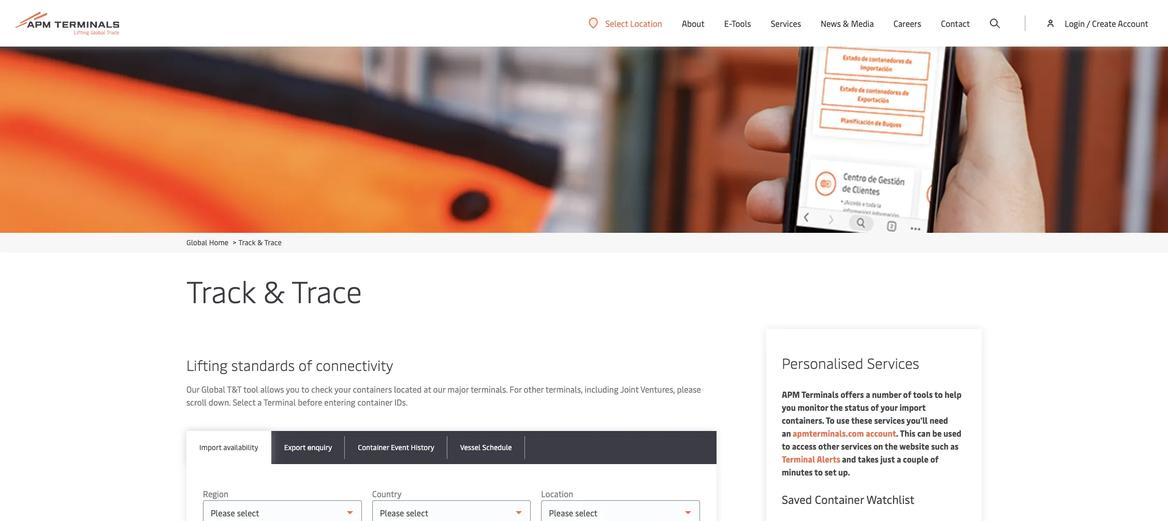 Task type: locate. For each thing, give the bounding box(es) containing it.
you
[[286, 384, 300, 395], [782, 402, 796, 413]]

apm
[[782, 389, 800, 400]]

select location
[[606, 17, 662, 29]]

services up .
[[874, 415, 905, 426]]

a down "tool"
[[258, 397, 262, 408]]

country
[[372, 488, 402, 500]]

2 horizontal spatial &
[[843, 18, 849, 29]]

1 vertical spatial services
[[867, 353, 920, 373]]

of down such
[[931, 454, 939, 465]]

tools
[[732, 18, 751, 29]]

0 horizontal spatial the
[[830, 402, 843, 413]]

as
[[951, 441, 959, 452]]

vessel schedule button
[[447, 431, 525, 465]]

e-tools
[[724, 18, 751, 29]]

website
[[900, 441, 929, 452]]

global up down.
[[201, 384, 225, 395]]

1 vertical spatial terminal
[[782, 454, 815, 465]]

>
[[233, 238, 236, 248]]

1 horizontal spatial services
[[874, 415, 905, 426]]

the right 'on'
[[885, 441, 898, 452]]

apmterminals.com
[[793, 428, 864, 439]]

services inside . this can be used to access other services on the website such as terminal alerts
[[841, 441, 872, 452]]

a inside apm terminals offers a number of tools to help you monitor the status of your import containers. to use these services you'll need an
[[866, 389, 870, 400]]

1 vertical spatial you
[[782, 402, 796, 413]]

a inside the and takes just a couple of minutes to set up.
[[897, 454, 901, 465]]

1 vertical spatial track
[[186, 270, 256, 311]]

container inside button
[[358, 443, 389, 453]]

you'll
[[907, 415, 928, 426]]

0 vertical spatial services
[[874, 415, 905, 426]]

2 vertical spatial &
[[263, 270, 285, 311]]

services right tools
[[771, 18, 801, 29]]

1 vertical spatial global
[[201, 384, 225, 395]]

to up before
[[301, 384, 309, 395]]

connectivity
[[316, 355, 393, 375]]

. this can be used to access other services on the website such as terminal alerts
[[782, 428, 962, 465]]

down.
[[209, 397, 231, 408]]

saved container watchlist
[[782, 492, 915, 508]]

0 horizontal spatial container
[[358, 443, 389, 453]]

takes
[[858, 454, 879, 465]]

1 vertical spatial other
[[819, 441, 839, 452]]

help
[[945, 389, 962, 400]]

container down 'up.'
[[815, 492, 864, 508]]

access
[[792, 441, 817, 452]]

vessel
[[460, 443, 481, 453]]

home
[[209, 238, 228, 248]]

your up entering
[[334, 384, 351, 395]]

0 horizontal spatial other
[[524, 384, 544, 395]]

be
[[933, 428, 942, 439]]

terminals
[[802, 389, 839, 400]]

login / create account
[[1065, 18, 1149, 29]]

1 horizontal spatial a
[[866, 389, 870, 400]]

our
[[186, 384, 199, 395]]

2 horizontal spatial a
[[897, 454, 901, 465]]

1 horizontal spatial other
[[819, 441, 839, 452]]

global left home
[[186, 238, 207, 248]]

container left event
[[358, 443, 389, 453]]

a for minutes
[[897, 454, 901, 465]]

before
[[298, 397, 322, 408]]

standards
[[231, 355, 295, 375]]

e-
[[724, 18, 732, 29]]

your
[[334, 384, 351, 395], [881, 402, 898, 413]]

0 vertical spatial other
[[524, 384, 544, 395]]

1 horizontal spatial services
[[867, 353, 920, 373]]

1 vertical spatial location
[[541, 488, 573, 500]]

services up number
[[867, 353, 920, 373]]

&
[[843, 18, 849, 29], [257, 238, 263, 248], [263, 270, 285, 311]]

0 vertical spatial location
[[630, 17, 662, 29]]

0 vertical spatial services
[[771, 18, 801, 29]]

to
[[826, 415, 835, 426]]

you inside apm terminals offers a number of tools to help you monitor the status of your import containers. to use these services you'll need an
[[782, 402, 796, 413]]

personalised
[[782, 353, 864, 373]]

0 horizontal spatial services
[[771, 18, 801, 29]]

to left set
[[815, 467, 823, 478]]

a
[[866, 389, 870, 400], [258, 397, 262, 408], [897, 454, 901, 465]]

1 vertical spatial &
[[257, 238, 263, 248]]

0 vertical spatial trace
[[264, 238, 282, 248]]

import
[[900, 402, 926, 413]]

vessel schedule
[[460, 443, 512, 453]]

track down home
[[186, 270, 256, 311]]

the up to
[[830, 402, 843, 413]]

0 vertical spatial your
[[334, 384, 351, 395]]

0 horizontal spatial you
[[286, 384, 300, 395]]

0 horizontal spatial select
[[233, 397, 256, 408]]

select
[[606, 17, 628, 29], [233, 397, 256, 408]]

to inside apm terminals offers a number of tools to help you monitor the status of your import containers. to use these services you'll need an
[[935, 389, 943, 400]]

import availability button
[[186, 431, 271, 465]]

other up alerts
[[819, 441, 839, 452]]

a right just
[[897, 454, 901, 465]]

containers
[[353, 384, 392, 395]]

these
[[851, 415, 873, 426]]

1 horizontal spatial your
[[881, 402, 898, 413]]

0 vertical spatial terminal
[[264, 397, 296, 408]]

to left help
[[935, 389, 943, 400]]

terminal alerts link
[[782, 454, 840, 465]]

1 horizontal spatial you
[[782, 402, 796, 413]]

& for news
[[843, 18, 849, 29]]

your down number
[[881, 402, 898, 413]]

services up and
[[841, 441, 872, 452]]

container
[[358, 397, 392, 408]]

1 vertical spatial the
[[885, 441, 898, 452]]

availability
[[223, 443, 258, 453]]

1 vertical spatial container
[[815, 492, 864, 508]]

a for tools
[[866, 389, 870, 400]]

your inside apm terminals offers a number of tools to help you monitor the status of your import containers. to use these services you'll need an
[[881, 402, 898, 413]]

1 horizontal spatial the
[[885, 441, 898, 452]]

to down the an
[[782, 441, 790, 452]]

0 vertical spatial &
[[843, 18, 849, 29]]

terminal inside . this can be used to access other services on the website such as terminal alerts
[[782, 454, 815, 465]]

terminal down allows
[[264, 397, 296, 408]]

& inside popup button
[[843, 18, 849, 29]]

1 vertical spatial trace
[[292, 270, 362, 311]]

1 vertical spatial services
[[841, 441, 872, 452]]

global home link
[[186, 238, 228, 248]]

our global t&t tool allows you to check your containers located at our major terminals. for other terminals, including joint ventures, please scroll down. select a terminal before entering container ids.
[[186, 384, 701, 408]]

/
[[1087, 18, 1090, 29]]

to inside the and takes just a couple of minutes to set up.
[[815, 467, 823, 478]]

check
[[311, 384, 333, 395]]

you inside the our global t&t tool allows you to check your containers located at our major terminals. for other terminals, including joint ventures, please scroll down. select a terminal before entering container ids.
[[286, 384, 300, 395]]

contact
[[941, 18, 970, 29]]

0 horizontal spatial &
[[257, 238, 263, 248]]

0 vertical spatial you
[[286, 384, 300, 395]]

of
[[299, 355, 312, 375], [903, 389, 912, 400], [871, 402, 879, 413], [931, 454, 939, 465]]

0 horizontal spatial location
[[541, 488, 573, 500]]

0 vertical spatial container
[[358, 443, 389, 453]]

lifting
[[186, 355, 228, 375]]

a right offers at the bottom right of the page
[[866, 389, 870, 400]]

such
[[931, 441, 949, 452]]

news & media
[[821, 18, 874, 29]]

you right allows
[[286, 384, 300, 395]]

offers
[[841, 389, 864, 400]]

global inside the our global t&t tool allows you to check your containers located at our major terminals. for other terminals, including joint ventures, please scroll down. select a terminal before entering container ids.
[[201, 384, 225, 395]]

other right the "for" in the left bottom of the page
[[524, 384, 544, 395]]

0 horizontal spatial terminal
[[264, 397, 296, 408]]

careers
[[894, 18, 922, 29]]

container event history button
[[345, 431, 447, 465]]

track right >
[[238, 238, 256, 248]]

0 vertical spatial the
[[830, 402, 843, 413]]

terminal inside the our global t&t tool allows you to check your containers located at our major terminals. for other terminals, including joint ventures, please scroll down. select a terminal before entering container ids.
[[264, 397, 296, 408]]

including
[[585, 384, 619, 395]]

tt image
[[0, 47, 1168, 233]]

services
[[771, 18, 801, 29], [867, 353, 920, 373]]

1 vertical spatial select
[[233, 397, 256, 408]]

ventures,
[[641, 384, 675, 395]]

0 vertical spatial select
[[606, 17, 628, 29]]

0 horizontal spatial a
[[258, 397, 262, 408]]

alerts
[[817, 454, 840, 465]]

you down apm
[[782, 402, 796, 413]]

terminal up minutes at the bottom of page
[[782, 454, 815, 465]]

1 vertical spatial your
[[881, 402, 898, 413]]

a inside the our global t&t tool allows you to check your containers located at our major terminals. for other terminals, including joint ventures, please scroll down. select a terminal before entering container ids.
[[258, 397, 262, 408]]

container
[[358, 443, 389, 453], [815, 492, 864, 508]]

1 horizontal spatial &
[[263, 270, 285, 311]]

0 horizontal spatial services
[[841, 441, 872, 452]]

our
[[433, 384, 446, 395]]

please
[[677, 384, 701, 395]]

1 horizontal spatial trace
[[292, 270, 362, 311]]

and takes just a couple of minutes to set up.
[[782, 454, 939, 478]]

0 horizontal spatial your
[[334, 384, 351, 395]]

tab list
[[186, 431, 717, 465]]

to
[[301, 384, 309, 395], [935, 389, 943, 400], [782, 441, 790, 452], [815, 467, 823, 478]]

1 horizontal spatial terminal
[[782, 454, 815, 465]]

your inside the our global t&t tool allows you to check your containers located at our major terminals. for other terminals, including joint ventures, please scroll down. select a terminal before entering container ids.
[[334, 384, 351, 395]]

region
[[203, 488, 228, 500]]



Task type: vqa. For each thing, say whether or not it's contained in the screenshot.
to within APM Terminals offers a number of tools to help you monitor the status of your import containers. To use these services you'll need an
yes



Task type: describe. For each thing, give the bounding box(es) containing it.
use
[[837, 415, 850, 426]]

global home > track & trace
[[186, 238, 282, 248]]

news
[[821, 18, 841, 29]]

watchlist
[[867, 492, 915, 508]]

containers.
[[782, 415, 824, 426]]

tab list containing import availability
[[186, 431, 717, 465]]

about
[[682, 18, 705, 29]]

the inside . this can be used to access other services on the website such as terminal alerts
[[885, 441, 898, 452]]

0 vertical spatial track
[[238, 238, 256, 248]]

apmterminals.com account link
[[791, 428, 896, 439]]

saved
[[782, 492, 812, 508]]

located
[[394, 384, 422, 395]]

minutes
[[782, 467, 813, 478]]

e-tools button
[[724, 0, 751, 47]]

export еnquiry button
[[271, 431, 345, 465]]

to inside . this can be used to access other services on the website such as terminal alerts
[[782, 441, 790, 452]]

0 vertical spatial global
[[186, 238, 207, 248]]

tool
[[243, 384, 258, 395]]

t&t
[[227, 384, 242, 395]]

1 horizontal spatial location
[[630, 17, 662, 29]]

of inside the and takes just a couple of minutes to set up.
[[931, 454, 939, 465]]

of up check
[[299, 355, 312, 375]]

account
[[1118, 18, 1149, 29]]

terminals.
[[471, 384, 508, 395]]

couple
[[903, 454, 929, 465]]

tools
[[913, 389, 933, 400]]

on
[[874, 441, 883, 452]]

news & media button
[[821, 0, 874, 47]]

select inside the our global t&t tool allows you to check your containers located at our major terminals. for other terminals, including joint ventures, please scroll down. select a terminal before entering container ids.
[[233, 397, 256, 408]]

this
[[900, 428, 916, 439]]

set
[[825, 467, 837, 478]]

1 horizontal spatial select
[[606, 17, 628, 29]]

1 horizontal spatial container
[[815, 492, 864, 508]]

scroll
[[186, 397, 207, 408]]

services inside apm terminals offers a number of tools to help you monitor the status of your import containers. to use these services you'll need an
[[874, 415, 905, 426]]

apmterminals.com account
[[791, 428, 896, 439]]

used
[[944, 428, 962, 439]]

container event history
[[358, 443, 434, 453]]

major
[[448, 384, 469, 395]]

at
[[424, 384, 431, 395]]

еnquiry
[[307, 443, 332, 453]]

an
[[782, 428, 791, 439]]

0 horizontal spatial trace
[[264, 238, 282, 248]]

create
[[1092, 18, 1116, 29]]

monitor
[[798, 402, 828, 413]]

login / create account link
[[1046, 0, 1149, 47]]

ids.
[[395, 397, 408, 408]]

just
[[881, 454, 895, 465]]

schedule
[[482, 443, 512, 453]]

.
[[896, 428, 898, 439]]

import availability
[[199, 443, 258, 453]]

can
[[917, 428, 931, 439]]

to inside the our global t&t tool allows you to check your containers located at our major terminals. for other terminals, including joint ventures, please scroll down. select a terminal before entering container ids.
[[301, 384, 309, 395]]

of down number
[[871, 402, 879, 413]]

the inside apm terminals offers a number of tools to help you monitor the status of your import containers. to use these services you'll need an
[[830, 402, 843, 413]]

history
[[411, 443, 434, 453]]

number
[[872, 389, 901, 400]]

allows
[[260, 384, 284, 395]]

up.
[[838, 467, 850, 478]]

status
[[845, 402, 869, 413]]

careers button
[[894, 0, 922, 47]]

select location button
[[589, 17, 662, 29]]

and
[[842, 454, 856, 465]]

for
[[510, 384, 522, 395]]

export
[[284, 443, 306, 453]]

of up import
[[903, 389, 912, 400]]

other inside the our global t&t tool allows you to check your containers located at our major terminals. for other terminals, including joint ventures, please scroll down. select a terminal before entering container ids.
[[524, 384, 544, 395]]

entering
[[324, 397, 356, 408]]

about button
[[682, 0, 705, 47]]

contact button
[[941, 0, 970, 47]]

& for track
[[263, 270, 285, 311]]

other inside . this can be used to access other services on the website such as terminal alerts
[[819, 441, 839, 452]]

export еnquiry
[[284, 443, 332, 453]]

services button
[[771, 0, 801, 47]]

apm terminals offers a number of tools to help you monitor the status of your import containers. to use these services you'll need an
[[782, 389, 962, 439]]

lifting standards of connectivity
[[186, 355, 393, 375]]

account
[[866, 428, 896, 439]]

need
[[930, 415, 948, 426]]



